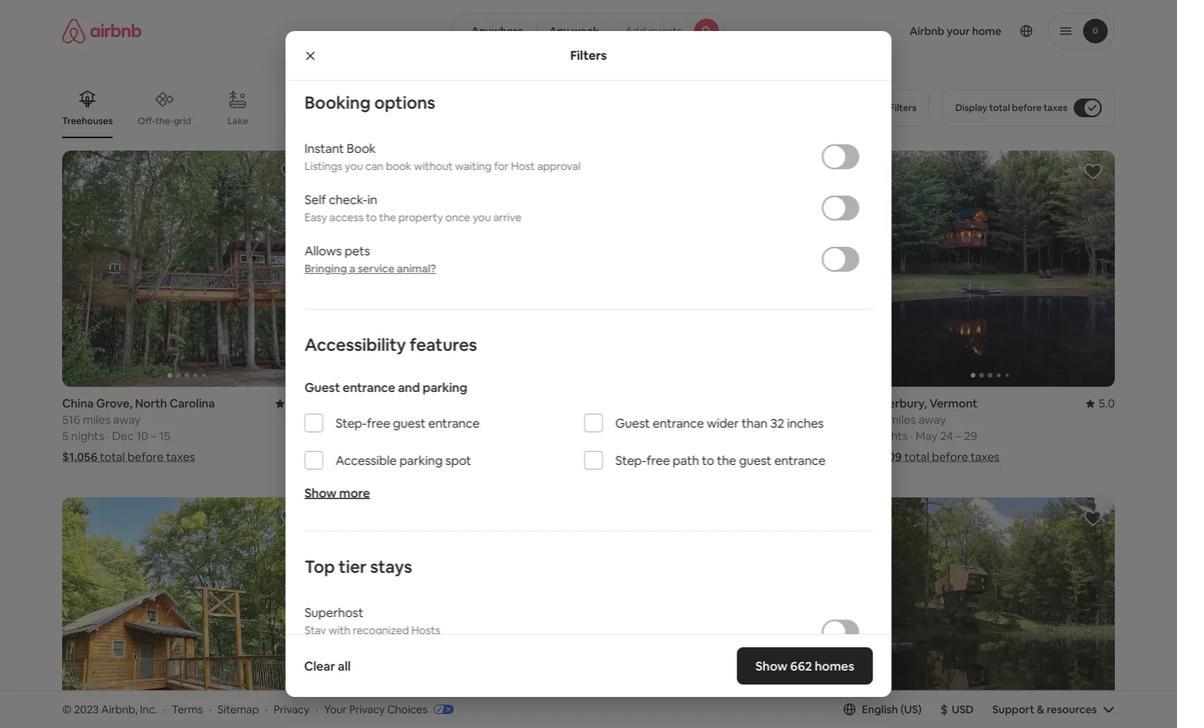 Task type: locate. For each thing, give the bounding box(es) containing it.
guest up $1,341
[[615, 415, 650, 431]]

4 miles from the left
[[888, 413, 916, 428]]

0 horizontal spatial 24
[[672, 429, 685, 444]]

· inside "china grove, north carolina 516 miles away 5 nights · dec 10 – 15 $1,056 total before taxes"
[[107, 429, 109, 444]]

taxes inside waterbury, vermont 234 miles away 5 nights · may 24 – 29 $3,709 total before taxes
[[971, 450, 1000, 465]]

miles down waterbury,
[[888, 413, 916, 428]]

step-
[[335, 415, 367, 431], [615, 453, 646, 469]]

1 horizontal spatial dec
[[648, 429, 670, 444]]

– left 15
[[151, 429, 157, 444]]

2 24 from the left
[[940, 429, 953, 444]]

sitemap
[[218, 703, 259, 717]]

guest up "4.88 out of 5 average rating" icon
[[304, 380, 340, 396]]

add to wishlist: hardwick, vermont image
[[816, 162, 835, 181]]

1 vertical spatial parking
[[399, 453, 442, 469]]

connecticut
[[392, 396, 460, 412]]

nights inside 252 miles away 5 nights · dec 24 – 29 $1,341 total before taxes
[[607, 429, 640, 444]]

group containing off-the-grid
[[62, 78, 849, 138]]

2 29 from the left
[[964, 429, 978, 444]]

top
[[304, 556, 335, 578]]

1 29 from the left
[[696, 429, 710, 444]]

$1,056
[[62, 450, 97, 465]]

off-
[[138, 115, 155, 127]]

add to wishlist: waterbury, vermont image
[[1084, 162, 1103, 181]]

group
[[62, 78, 849, 138], [62, 151, 311, 388], [330, 151, 579, 388], [598, 151, 847, 388], [866, 151, 1115, 388], [62, 498, 311, 729], [330, 498, 579, 729], [598, 498, 847, 729], [866, 498, 1115, 729]]

before down may
[[932, 450, 968, 465]]

total right $1,341
[[634, 450, 659, 465]]

5 down 115
[[330, 429, 336, 444]]

clear all button
[[296, 651, 359, 682]]

10
[[136, 429, 148, 444]]

5 down 516
[[62, 429, 69, 444]]

total down may
[[905, 450, 930, 465]]

5.0
[[1099, 396, 1115, 412]]

accessible parking spot
[[335, 453, 471, 469]]

anywhere button
[[452, 12, 537, 50]]

recognized
[[352, 624, 409, 638]]

1 horizontal spatial guest
[[615, 415, 650, 431]]

step- down willington,
[[335, 415, 367, 431]]

0 vertical spatial guest
[[304, 380, 340, 396]]

any week button
[[536, 12, 613, 50]]

free down willington,
[[367, 415, 390, 431]]

host
[[511, 159, 535, 173]]

total inside 252 miles away 5 nights · dec 24 – 29 $1,341 total before taxes
[[634, 450, 659, 465]]

0 vertical spatial free
[[367, 415, 390, 431]]

5.0 out of 5 average rating image
[[1086, 396, 1115, 412]]

– right may
[[956, 429, 962, 444]]

away up path
[[650, 413, 678, 428]]

1 vertical spatial to
[[702, 453, 714, 469]]

2 dec from the left
[[648, 429, 670, 444]]

miles down grove,
[[83, 413, 110, 428]]

instant book listings you can book without waiting for host approval
[[304, 140, 580, 173]]

4 5 from the left
[[866, 429, 872, 444]]

2 privacy from the left
[[349, 703, 385, 717]]

1 5 from the left
[[62, 429, 69, 444]]

5 down '252' on the right
[[598, 429, 604, 444]]

24 up path
[[672, 429, 685, 444]]

0 vertical spatial to
[[366, 211, 376, 225]]

1 horizontal spatial privacy
[[349, 703, 385, 717]]

before inside waterbury, vermont 234 miles away 5 nights · may 24 – 29 $3,709 total before taxes
[[932, 450, 968, 465]]

1 horizontal spatial to
[[702, 453, 714, 469]]

0 horizontal spatial to
[[366, 211, 376, 225]]

show inside button
[[553, 635, 581, 649]]

1 dec from the left
[[112, 429, 134, 444]]

1 miles from the left
[[83, 413, 110, 428]]

any week
[[549, 24, 599, 38]]

29
[[696, 429, 710, 444], [964, 429, 978, 444]]

before right display
[[1012, 102, 1042, 114]]

support & resources
[[993, 703, 1097, 717]]

away
[[113, 413, 141, 428], [379, 413, 407, 428], [650, 413, 678, 428], [919, 413, 946, 428]]

to
[[366, 211, 376, 225], [702, 453, 714, 469]]

1 nights from the left
[[71, 429, 104, 444]]

1 away from the left
[[113, 413, 141, 428]]

stay
[[304, 624, 326, 638]]

– inside 252 miles away 5 nights · dec 24 – 29 $1,341 total before taxes
[[688, 429, 694, 444]]

0 horizontal spatial step-
[[335, 415, 367, 431]]

0 vertical spatial parking
[[422, 380, 467, 396]]

0 horizontal spatial privacy
[[274, 703, 310, 717]]

nights up $1,056
[[71, 429, 104, 444]]

guest
[[393, 415, 425, 431], [739, 453, 771, 469]]

3 nights from the left
[[607, 429, 640, 444]]

0 vertical spatial show
[[304, 485, 336, 501]]

5 down 234
[[866, 429, 872, 444]]

24 inside waterbury, vermont 234 miles away 5 nights · may 24 – 29 $3,709 total before taxes
[[940, 429, 953, 444]]

parking down "8"
[[399, 453, 442, 469]]

guest entrance and parking
[[304, 380, 467, 396]]

0 vertical spatial you
[[345, 159, 363, 173]]

before down 10
[[127, 450, 164, 465]]

allows
[[304, 243, 341, 259]]

filters dialog
[[286, 31, 892, 698]]

your
[[324, 703, 347, 717]]

free for guest
[[367, 415, 390, 431]]

0 horizontal spatial the
[[379, 211, 396, 225]]

off-the-grid
[[138, 115, 191, 127]]

miles inside waterbury, vermont 234 miles away 5 nights · may 24 – 29 $3,709 total before taxes
[[888, 413, 916, 428]]

step- for step-free guest entrance
[[335, 415, 367, 431]]

the down wider
[[717, 453, 736, 469]]

jan 3 – 8
[[380, 429, 426, 444]]

1 horizontal spatial step-
[[615, 453, 646, 469]]

grove,
[[96, 396, 132, 412]]

0 vertical spatial guest
[[393, 415, 425, 431]]

bringing
[[304, 262, 347, 276]]

· inside waterbury, vermont 234 miles away 5 nights · may 24 – 29 $3,709 total before taxes
[[910, 429, 913, 444]]

any
[[549, 24, 569, 38]]

234
[[866, 413, 886, 428]]

1 vertical spatial free
[[646, 453, 670, 469]]

24
[[672, 429, 685, 444], [940, 429, 953, 444]]

before
[[1012, 102, 1042, 114], [127, 450, 164, 465], [396, 450, 432, 465], [661, 450, 697, 465], [932, 450, 968, 465]]

miles right '252' on the right
[[620, 413, 648, 428]]

24 inside 252 miles away 5 nights · dec 24 – 29 $1,341 total before taxes
[[672, 429, 685, 444]]

1 vertical spatial step-
[[615, 453, 646, 469]]

parking
[[422, 380, 467, 396], [399, 453, 442, 469]]

free
[[367, 415, 390, 431], [646, 453, 670, 469]]

None search field
[[452, 12, 726, 50]]

2 – from the left
[[411, 429, 417, 444]]

– up path
[[688, 429, 694, 444]]

parking up connecticut
[[422, 380, 467, 396]]

you down book
[[345, 159, 363, 173]]

superhost stay with recognized hosts
[[304, 605, 440, 638]]

you right once
[[472, 211, 491, 225]]

privacy left your
[[274, 703, 310, 717]]

path
[[672, 453, 699, 469]]

1 horizontal spatial free
[[646, 453, 670, 469]]

free left path
[[646, 453, 670, 469]]

252 miles away 5 nights · dec 24 – 29 $1,341 total before taxes
[[598, 413, 729, 465]]

total inside "china grove, north carolina 516 miles away 5 nights · dec 10 – 15 $1,056 total before taxes"
[[100, 450, 125, 465]]

china
[[62, 396, 94, 412]]

easy
[[304, 211, 327, 225]]

0 vertical spatial step-
[[335, 415, 367, 431]]

· inside 252 miles away 5 nights · dec 24 – 29 $1,341 total before taxes
[[643, 429, 645, 444]]

1 horizontal spatial you
[[472, 211, 491, 225]]

1 horizontal spatial show
[[553, 635, 581, 649]]

away up the "jan"
[[379, 413, 407, 428]]

willington,
[[330, 396, 389, 412]]

3 miles from the left
[[620, 413, 648, 428]]

the-
[[155, 115, 174, 127]]

none search field containing anywhere
[[452, 12, 726, 50]]

4 away from the left
[[919, 413, 946, 428]]

4 – from the left
[[956, 429, 962, 444]]

1 24 from the left
[[672, 429, 685, 444]]

show left 662
[[756, 659, 788, 675]]

2 vertical spatial show
[[756, 659, 788, 675]]

privacy right your
[[349, 703, 385, 717]]

nights down '252' on the right
[[607, 429, 640, 444]]

dec inside 252 miles away 5 nights · dec 24 – 29 $1,341 total before taxes
[[648, 429, 670, 444]]

5
[[62, 429, 69, 444], [330, 429, 336, 444], [598, 429, 604, 444], [866, 429, 872, 444]]

0 horizontal spatial guest
[[304, 380, 340, 396]]

show left "more" at the bottom of the page
[[304, 485, 336, 501]]

before down guest entrance wider than 32 inches at the bottom right of page
[[661, 450, 697, 465]]

to right path
[[702, 453, 714, 469]]

away down grove,
[[113, 413, 141, 428]]

29 up path
[[696, 429, 710, 444]]

29 down vermont
[[964, 429, 978, 444]]

self
[[304, 192, 326, 208]]

away up may
[[919, 413, 946, 428]]

can
[[365, 159, 383, 173]]

homes
[[815, 659, 854, 675]]

usd
[[952, 703, 974, 717]]

1 horizontal spatial 24
[[940, 429, 953, 444]]

total right display
[[989, 102, 1010, 114]]

step- down '252' on the right
[[615, 453, 646, 469]]

– inside waterbury, vermont 234 miles away 5 nights · may 24 – 29 $3,709 total before taxes
[[956, 429, 962, 444]]

than
[[741, 415, 767, 431]]

0 horizontal spatial you
[[345, 159, 363, 173]]

$
[[941, 702, 948, 718]]

$1,341
[[598, 450, 631, 465]]

the
[[379, 211, 396, 225], [717, 453, 736, 469]]

show left map at the bottom
[[553, 635, 581, 649]]

0 vertical spatial the
[[379, 211, 396, 225]]

options
[[374, 91, 435, 113]]

willington, connecticut 115 miles away
[[330, 396, 460, 428]]

29 inside waterbury, vermont 234 miles away 5 nights · may 24 – 29 $3,709 total before taxes
[[964, 429, 978, 444]]

total inside waterbury, vermont 234 miles away 5 nights · may 24 – 29 $3,709 total before taxes
[[905, 450, 930, 465]]

nights up $1,544
[[339, 429, 372, 444]]

0 horizontal spatial show
[[304, 485, 336, 501]]

entrance
[[342, 380, 395, 396], [428, 415, 479, 431], [652, 415, 704, 431], [774, 453, 825, 469]]

3 – from the left
[[688, 429, 694, 444]]

1 – from the left
[[151, 429, 157, 444]]

1 horizontal spatial the
[[717, 453, 736, 469]]

24 right may
[[940, 429, 953, 444]]

2 miles from the left
[[349, 413, 376, 428]]

for
[[494, 159, 508, 173]]

4 nights from the left
[[875, 429, 908, 444]]

2023
[[74, 703, 99, 717]]

1 vertical spatial you
[[472, 211, 491, 225]]

stays
[[370, 556, 412, 578]]

step- for step-free path to the guest entrance
[[615, 453, 646, 469]]

total right $1,056
[[100, 450, 125, 465]]

miles
[[83, 413, 110, 428], [349, 413, 376, 428], [620, 413, 648, 428], [888, 413, 916, 428]]

taxes inside "china grove, north carolina 516 miles away 5 nights · dec 10 – 15 $1,056 total before taxes"
[[166, 450, 195, 465]]

0 horizontal spatial guest
[[393, 415, 425, 431]]

3 5 from the left
[[598, 429, 604, 444]]

1 vertical spatial guest
[[615, 415, 650, 431]]

without
[[414, 159, 452, 173]]

away inside willington, connecticut 115 miles away
[[379, 413, 407, 428]]

to down in
[[366, 211, 376, 225]]

booking options
[[304, 91, 435, 113]]

nights up $3,709
[[875, 429, 908, 444]]

entrance up path
[[652, 415, 704, 431]]

2 horizontal spatial show
[[756, 659, 788, 675]]

0 horizontal spatial free
[[367, 415, 390, 431]]

entrance up willington,
[[342, 380, 395, 396]]

1 horizontal spatial guest
[[739, 453, 771, 469]]

the left 'property'
[[379, 211, 396, 225]]

miles down willington,
[[349, 413, 376, 428]]

1 vertical spatial the
[[717, 453, 736, 469]]

1 vertical spatial show
[[553, 635, 581, 649]]

– right 3
[[411, 429, 417, 444]]

0 horizontal spatial dec
[[112, 429, 134, 444]]

0 horizontal spatial 29
[[696, 429, 710, 444]]

2 away from the left
[[379, 413, 407, 428]]

show for show more
[[304, 485, 336, 501]]

airbnb,
[[101, 703, 138, 717]]

and
[[398, 380, 420, 396]]

show for show 662 homes
[[756, 659, 788, 675]]

waterbury, vermont 234 miles away 5 nights · may 24 – 29 $3,709 total before taxes
[[866, 396, 1000, 465]]

with
[[328, 624, 350, 638]]

service
[[357, 262, 394, 276]]

you inside the instant book listings you can book without waiting for host approval
[[345, 159, 363, 173]]

3 away from the left
[[650, 413, 678, 428]]

1 horizontal spatial 29
[[964, 429, 978, 444]]



Task type: describe. For each thing, give the bounding box(es) containing it.
guest for guest entrance and parking
[[304, 380, 340, 396]]

&
[[1037, 703, 1045, 717]]

show for show map
[[553, 635, 581, 649]]

superhost
[[304, 605, 363, 621]]

grid
[[174, 115, 191, 127]]

add to wishlist: willow, new york image
[[1084, 510, 1103, 528]]

away inside waterbury, vermont 234 miles away 5 nights · may 24 – 29 $3,709 total before taxes
[[919, 413, 946, 428]]

waterbury,
[[866, 396, 927, 412]]

662
[[790, 659, 812, 675]]

the inside self check-in easy access to the property once you arrive
[[379, 211, 396, 225]]

jan
[[380, 429, 399, 444]]

step-free guest entrance
[[335, 415, 479, 431]]

miles inside "china grove, north carolina 516 miles away 5 nights · dec 10 – 15 $1,056 total before taxes"
[[83, 413, 110, 428]]

accessibility
[[304, 334, 406, 356]]

add to wishlist: millersburg, ohio image
[[280, 510, 299, 528]]

2 nights from the left
[[339, 429, 372, 444]]

anywhere
[[471, 24, 524, 38]]

bringing a service animal? button
[[304, 262, 436, 276]]

your privacy choices
[[324, 703, 428, 717]]

1 privacy from the left
[[274, 703, 310, 717]]

$1,544
[[330, 450, 366, 465]]

add to wishlist: china grove, north carolina image
[[280, 162, 299, 181]]

book
[[386, 159, 411, 173]]

5 nights
[[330, 429, 372, 444]]

show more
[[304, 485, 370, 501]]

may
[[916, 429, 938, 444]]

miles inside willington, connecticut 115 miles away
[[349, 413, 376, 428]]

map
[[583, 635, 606, 649]]

inches
[[787, 415, 824, 431]]

guest entrance wider than 32 inches
[[615, 415, 824, 431]]

2 5 from the left
[[330, 429, 336, 444]]

you inside self check-in easy access to the property once you arrive
[[472, 211, 491, 225]]

show more button
[[304, 485, 370, 501]]

pets
[[344, 243, 370, 259]]

step-free path to the guest entrance
[[615, 453, 825, 469]]

115
[[330, 413, 346, 428]]

8
[[419, 429, 426, 444]]

guests
[[648, 24, 682, 38]]

allows pets bringing a service animal?
[[304, 243, 436, 276]]

sitemap link
[[218, 703, 259, 717]]

support & resources button
[[993, 703, 1115, 717]]

add guests button
[[612, 12, 726, 50]]

5 inside 252 miles away 5 nights · dec 24 – 29 $1,341 total before taxes
[[598, 429, 604, 444]]

252
[[598, 413, 618, 428]]

national parks
[[285, 115, 347, 127]]

waiting
[[455, 159, 491, 173]]

to inside self check-in easy access to the property once you arrive
[[366, 211, 376, 225]]

once
[[445, 211, 470, 225]]

add
[[625, 24, 646, 38]]

north
[[135, 396, 167, 412]]

1 vertical spatial guest
[[739, 453, 771, 469]]

miles inside 252 miles away 5 nights · dec 24 – 29 $1,341 total before taxes
[[620, 413, 648, 428]]

book
[[346, 140, 376, 156]]

entrance down connecticut
[[428, 415, 479, 431]]

english (us)
[[862, 703, 922, 717]]

clear all
[[304, 659, 351, 675]]

5 inside waterbury, vermont 234 miles away 5 nights · may 24 – 29 $3,709 total before taxes
[[866, 429, 872, 444]]

spot
[[445, 453, 471, 469]]

features
[[409, 334, 477, 356]]

national
[[285, 115, 321, 127]]

taxes inside 252 miles away 5 nights · dec 24 – 29 $1,341 total before taxes
[[700, 450, 729, 465]]

check-
[[329, 192, 367, 208]]

a
[[349, 262, 355, 276]]

away inside "china grove, north carolina 516 miles away 5 nights · dec 10 – 15 $1,056 total before taxes"
[[113, 413, 141, 428]]

$3,709
[[866, 450, 902, 465]]

show 662 homes link
[[737, 648, 873, 685]]

516
[[62, 413, 80, 428]]

filters
[[570, 47, 607, 63]]

before inside "china grove, north carolina 516 miles away 5 nights · dec 10 – 15 $1,056 total before taxes"
[[127, 450, 164, 465]]

entrance down the inches
[[774, 453, 825, 469]]

support
[[993, 703, 1035, 717]]

choices
[[387, 703, 428, 717]]

property
[[398, 211, 443, 225]]

4.88 out of 5 average rating image
[[276, 397, 311, 412]]

top tier stays
[[304, 556, 412, 578]]

all
[[338, 659, 351, 675]]

show map
[[553, 635, 606, 649]]

arrive
[[493, 211, 521, 225]]

15
[[159, 429, 170, 444]]

dec inside "china grove, north carolina 516 miles away 5 nights · dec 10 – 15 $1,056 total before taxes"
[[112, 429, 134, 444]]

© 2023 airbnb, inc. ·
[[62, 703, 166, 717]]

terms link
[[172, 703, 203, 717]]

5 inside "china grove, north carolina 516 miles away 5 nights · dec 10 – 15 $1,056 total before taxes"
[[62, 429, 69, 444]]

nights inside waterbury, vermont 234 miles away 5 nights · may 24 – 29 $3,709 total before taxes
[[875, 429, 908, 444]]

29 inside 252 miles away 5 nights · dec 24 – 29 $1,341 total before taxes
[[696, 429, 710, 444]]

instant
[[304, 140, 344, 156]]

lake
[[228, 115, 248, 127]]

total down the "jan"
[[368, 450, 393, 465]]

vermont
[[930, 396, 978, 412]]

profile element
[[744, 0, 1115, 62]]

display total before taxes
[[956, 102, 1068, 114]]

booking
[[304, 91, 370, 113]]

away inside 252 miles away 5 nights · dec 24 – 29 $1,341 total before taxes
[[650, 413, 678, 428]]

free for path
[[646, 453, 670, 469]]

treehouses
[[62, 115, 113, 127]]

before inside 252 miles away 5 nights · dec 24 – 29 $1,341 total before taxes
[[661, 450, 697, 465]]

carolina
[[170, 396, 215, 412]]

access
[[329, 211, 363, 225]]

inc.
[[140, 703, 157, 717]]

self check-in easy access to the property once you arrive
[[304, 192, 521, 225]]

add guests
[[625, 24, 682, 38]]

accessibility features
[[304, 334, 477, 356]]

show 662 homes
[[756, 659, 854, 675]]

english
[[862, 703, 898, 717]]

nights inside "china grove, north carolina 516 miles away 5 nights · dec 10 – 15 $1,056 total before taxes"
[[71, 429, 104, 444]]

more
[[339, 485, 370, 501]]

– inside "china grove, north carolina 516 miles away 5 nights · dec 10 – 15 $1,056 total before taxes"
[[151, 429, 157, 444]]

your privacy choices link
[[324, 703, 454, 718]]

parks
[[323, 115, 347, 127]]

hosts
[[411, 624, 440, 638]]

guest for guest entrance wider than 32 inches
[[615, 415, 650, 431]]

before down 3
[[396, 450, 432, 465]]

add to wishlist: willington, connecticut image
[[548, 162, 567, 181]]

privacy inside 'link'
[[349, 703, 385, 717]]



Task type: vqa. For each thing, say whether or not it's contained in the screenshot.
add to wishlist: shoufeng township, taiwan image
no



